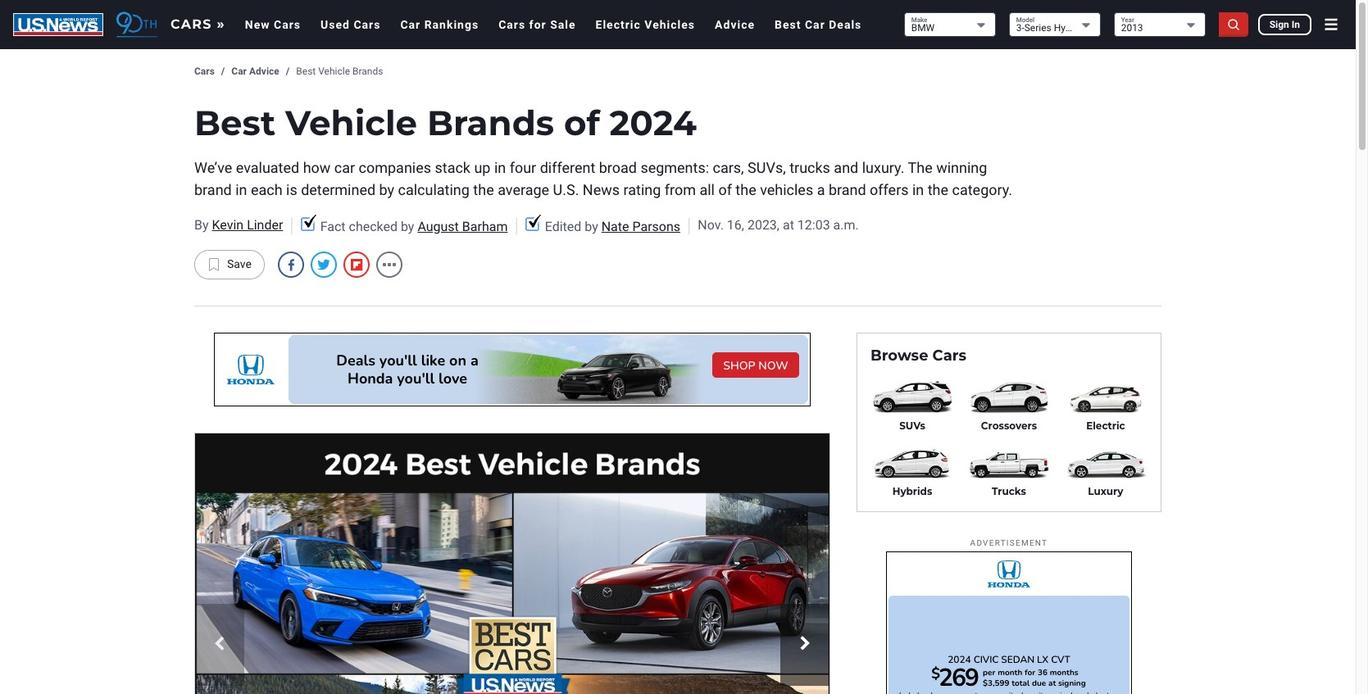 Task type: describe. For each thing, give the bounding box(es) containing it.
we've evaluated how car companies stack up in four different broad segments: cars, suvs, trucks and luxury. the winning brand in each is determined by calculating the average u.s. news rating from all of the vehicles a brand offers in the category.
[[194, 159, 1013, 198]]

u.s. news and world report 2024 best vehicle brands graphic image
[[195, 434, 829, 694]]

cars right used
[[354, 18, 381, 31]]

2 brand from the left
[[829, 181, 866, 198]]

companies
[[359, 159, 431, 176]]

2024
[[610, 102, 697, 144]]

hybrids link
[[871, 485, 954, 499]]

1 the from the left
[[473, 181, 494, 198]]

broad
[[599, 159, 637, 176]]

barham
[[462, 219, 508, 234]]

1 | from the left
[[290, 214, 294, 237]]

0 vertical spatial advertisement region
[[214, 333, 811, 407]]

sale
[[550, 18, 576, 31]]

2023,
[[748, 217, 780, 233]]

best for best vehicle brands of 2024
[[194, 102, 276, 144]]

| for | nov. 16, 2023, at 12:03 a.m.
[[687, 214, 691, 237]]

of inside we've evaluated how car companies stack up in four different broad segments: cars, suvs, trucks and luxury. the winning brand in each is determined by calculating the average u.s. news rating from all of the vehicles a brand offers in the category.
[[718, 181, 732, 198]]

90th anniversary logo image
[[116, 11, 157, 38]]

hybrids
[[893, 485, 932, 498]]

car advice link
[[231, 66, 279, 78]]

offers
[[870, 181, 909, 198]]

is
[[286, 181, 297, 198]]

used
[[321, 18, 350, 31]]

we've
[[194, 159, 232, 176]]

evaluated
[[236, 159, 299, 176]]

browse cars
[[871, 347, 967, 365]]

save
[[227, 258, 252, 271]]

a.m.
[[833, 217, 859, 233]]

best vehicle brands
[[296, 66, 383, 77]]

vehicles
[[645, 18, 695, 31]]

calculating
[[398, 181, 470, 198]]

segments:
[[641, 159, 709, 176]]

how
[[303, 159, 331, 176]]

rating
[[623, 181, 661, 198]]

cars left for
[[499, 18, 526, 31]]

new cars link
[[235, 0, 311, 49]]

sign in link
[[1258, 14, 1312, 35]]

all
[[700, 181, 715, 198]]

cars for sale
[[499, 18, 576, 31]]

used cars link
[[311, 0, 391, 49]]

luxury link
[[1064, 485, 1148, 499]]

new
[[245, 18, 270, 31]]

electric vehicles link
[[586, 0, 705, 49]]

fact checked by august barham
[[320, 219, 508, 234]]

vehicles
[[760, 181, 813, 198]]

fact
[[320, 219, 346, 234]]

nov.
[[698, 217, 724, 233]]

brands for best vehicle brands
[[353, 66, 383, 77]]

suvs link
[[871, 419, 954, 433]]

| for |
[[514, 214, 519, 237]]

by inside we've evaluated how car companies stack up in four different broad segments: cars, suvs, trucks and luxury. the winning brand in each is determined by calculating the average u.s. news rating from all of the vehicles a brand offers in the category.
[[379, 181, 394, 198]]

0 vertical spatial cars link
[[164, 10, 232, 39]]

suvs,
[[748, 159, 786, 176]]

cars right browse
[[933, 347, 967, 365]]

1 horizontal spatial by
[[401, 219, 414, 234]]

trucks
[[790, 159, 830, 176]]

electric for electric
[[1086, 419, 1125, 432]]

car rankings link
[[391, 0, 489, 49]]

rankings
[[424, 18, 479, 31]]

| nov. 16, 2023, at 12:03 a.m.
[[687, 214, 859, 237]]

edited by nate parsons
[[545, 219, 681, 234]]

car for car rankings
[[400, 18, 421, 31]]

nate
[[602, 219, 629, 234]]

cars,
[[713, 159, 744, 176]]

electric for electric vehicles
[[596, 18, 641, 31]]

luxury.
[[862, 159, 905, 176]]

1 vertical spatial advertisement region
[[886, 552, 1132, 694]]

edited
[[545, 219, 582, 234]]

best for best vehicle brands
[[296, 66, 316, 77]]

car rankings
[[400, 18, 479, 31]]

kevin linder link
[[212, 217, 283, 233]]

nate parsons link
[[602, 219, 681, 234]]

car for car advice
[[231, 66, 247, 77]]

linder
[[247, 217, 283, 233]]

average
[[498, 181, 549, 198]]

16,
[[727, 217, 744, 233]]

u.s. news and world report logo image
[[13, 13, 103, 36]]

electric link
[[1064, 419, 1148, 433]]

kevin
[[212, 217, 244, 233]]

the
[[908, 159, 933, 176]]

used cars
[[321, 18, 381, 31]]

checked
[[349, 219, 398, 234]]

stack
[[435, 159, 471, 176]]

advertisement
[[970, 539, 1048, 548]]



Task type: vqa. For each thing, say whether or not it's contained in the screenshot.
7,790 miles
no



Task type: locate. For each thing, give the bounding box(es) containing it.
best
[[775, 18, 801, 31], [296, 66, 316, 77], [194, 102, 276, 144]]

|
[[290, 214, 294, 237], [514, 214, 519, 237], [687, 214, 691, 237]]

in
[[1292, 19, 1300, 30]]

vehicle
[[318, 66, 350, 77], [285, 102, 417, 144]]

brand down we've
[[194, 181, 232, 198]]

electric left vehicles
[[596, 18, 641, 31]]

determined
[[301, 181, 376, 198]]

1 vertical spatial electric
[[1086, 419, 1125, 432]]

0 horizontal spatial the
[[473, 181, 494, 198]]

0 vertical spatial advice
[[715, 18, 755, 31]]

four
[[510, 159, 536, 176]]

12:03
[[798, 217, 830, 233]]

1 horizontal spatial best
[[296, 66, 316, 77]]

category.
[[952, 181, 1013, 198]]

0 vertical spatial electric
[[596, 18, 641, 31]]

the down the
[[928, 181, 949, 198]]

cars right 90th anniversary logo
[[171, 16, 212, 32]]

2 horizontal spatial best
[[775, 18, 801, 31]]

1 horizontal spatial brand
[[829, 181, 866, 198]]

sign
[[1270, 19, 1289, 30]]

car advice
[[231, 66, 279, 77]]

brands for best vehicle brands of 2024
[[427, 102, 554, 144]]

best up we've
[[194, 102, 276, 144]]

trucks
[[992, 485, 1026, 498]]

3 | from the left
[[687, 214, 691, 237]]

parsons
[[632, 219, 681, 234]]

2 the from the left
[[736, 181, 756, 198]]

vehicle up car on the top left of the page
[[285, 102, 417, 144]]

cars link
[[164, 10, 232, 39], [194, 66, 215, 78]]

electric
[[596, 18, 641, 31], [1086, 419, 1125, 432]]

best right the advice link
[[775, 18, 801, 31]]

of
[[564, 102, 600, 144], [718, 181, 732, 198]]

| right linder
[[290, 214, 294, 237]]

0 horizontal spatial of
[[564, 102, 600, 144]]

up
[[474, 159, 491, 176]]

| left nov. on the right
[[687, 214, 691, 237]]

0 horizontal spatial |
[[290, 214, 294, 237]]

crossovers link
[[967, 419, 1051, 433]]

in right "up"
[[494, 159, 506, 176]]

by
[[194, 217, 209, 233]]

of right all
[[718, 181, 732, 198]]

cars link left car advice link at left top
[[194, 66, 215, 78]]

1 vertical spatial advice
[[249, 66, 279, 77]]

advice right vehicles
[[715, 18, 755, 31]]

new cars
[[245, 18, 301, 31]]

car left rankings at the left of the page
[[400, 18, 421, 31]]

best right car advice
[[296, 66, 316, 77]]

august
[[418, 219, 459, 234]]

news
[[583, 181, 620, 198]]

cars right 'new'
[[274, 18, 301, 31]]

the down cars,
[[736, 181, 756, 198]]

1 vertical spatial brands
[[427, 102, 554, 144]]

u.s.
[[553, 181, 579, 198]]

1 brand from the left
[[194, 181, 232, 198]]

vehicle for best vehicle brands of 2024
[[285, 102, 417, 144]]

electric vehicles
[[596, 18, 695, 31]]

2 vertical spatial best
[[194, 102, 276, 144]]

cars left car advice
[[194, 66, 215, 77]]

a
[[817, 181, 825, 198]]

1 vertical spatial of
[[718, 181, 732, 198]]

brands up "up"
[[427, 102, 554, 144]]

0 horizontal spatial car
[[231, 66, 247, 77]]

best for best car deals
[[775, 18, 801, 31]]

2 horizontal spatial in
[[912, 181, 924, 198]]

vehicle for best vehicle brands
[[318, 66, 350, 77]]

vehicle down used
[[318, 66, 350, 77]]

crossovers
[[981, 419, 1037, 432]]

best vehicle brands of 2024
[[194, 102, 697, 144]]

luxury
[[1088, 485, 1124, 498]]

1 horizontal spatial the
[[736, 181, 756, 198]]

each
[[251, 181, 283, 198]]

2 horizontal spatial the
[[928, 181, 949, 198]]

1 horizontal spatial brands
[[427, 102, 554, 144]]

0 vertical spatial vehicle
[[318, 66, 350, 77]]

deals
[[829, 18, 862, 31]]

0 horizontal spatial in
[[235, 181, 247, 198]]

| right barham
[[514, 214, 519, 237]]

advice down 'new'
[[249, 66, 279, 77]]

in down the
[[912, 181, 924, 198]]

by down companies
[[379, 181, 394, 198]]

brands down used cars
[[353, 66, 383, 77]]

best car deals link
[[765, 0, 872, 49]]

0 horizontal spatial brands
[[353, 66, 383, 77]]

in left each
[[235, 181, 247, 198]]

0 horizontal spatial advertisement region
[[214, 333, 811, 407]]

0 horizontal spatial brand
[[194, 181, 232, 198]]

and
[[834, 159, 859, 176]]

car left deals
[[805, 18, 825, 31]]

by kevin linder |
[[194, 214, 294, 237]]

suvs
[[899, 419, 925, 432]]

trucks link
[[967, 485, 1051, 499]]

0 horizontal spatial electric
[[596, 18, 641, 31]]

at
[[783, 217, 794, 233]]

0 vertical spatial best
[[775, 18, 801, 31]]

1 horizontal spatial electric
[[1086, 419, 1125, 432]]

1 horizontal spatial car
[[400, 18, 421, 31]]

0 horizontal spatial best
[[194, 102, 276, 144]]

of up different at the left top of the page
[[564, 102, 600, 144]]

the down "up"
[[473, 181, 494, 198]]

cars for sale link
[[489, 0, 586, 49]]

3 the from the left
[[928, 181, 949, 198]]

electric up luxury
[[1086, 419, 1125, 432]]

cars link left 'new'
[[164, 10, 232, 39]]

1 vertical spatial vehicle
[[285, 102, 417, 144]]

cars
[[171, 16, 212, 32], [274, 18, 301, 31], [354, 18, 381, 31], [499, 18, 526, 31], [194, 66, 215, 77], [933, 347, 967, 365]]

1 vertical spatial best
[[296, 66, 316, 77]]

advertisement region
[[214, 333, 811, 407], [886, 552, 1132, 694]]

2 horizontal spatial car
[[805, 18, 825, 31]]

browse
[[871, 347, 928, 365]]

0 horizontal spatial by
[[379, 181, 394, 198]]

advice
[[715, 18, 755, 31], [249, 66, 279, 77]]

by left the nate
[[585, 219, 598, 234]]

2 | from the left
[[514, 214, 519, 237]]

advice link
[[705, 0, 765, 49]]

brand
[[194, 181, 232, 198], [829, 181, 866, 198]]

sign in
[[1270, 19, 1300, 30]]

electric inside "link"
[[1086, 419, 1125, 432]]

0 vertical spatial brands
[[353, 66, 383, 77]]

2 horizontal spatial by
[[585, 219, 598, 234]]

1 horizontal spatial advertisement region
[[886, 552, 1132, 694]]

brand down 'and' on the top of page
[[829, 181, 866, 198]]

1 horizontal spatial in
[[494, 159, 506, 176]]

2 horizontal spatial |
[[687, 214, 691, 237]]

1 horizontal spatial of
[[718, 181, 732, 198]]

by left august
[[401, 219, 414, 234]]

save button
[[194, 250, 265, 280]]

in
[[494, 159, 506, 176], [235, 181, 247, 198], [912, 181, 924, 198]]

1 horizontal spatial |
[[514, 214, 519, 237]]

from
[[665, 181, 696, 198]]

1 vertical spatial cars link
[[194, 66, 215, 78]]

car down 'new'
[[231, 66, 247, 77]]

different
[[540, 159, 595, 176]]

0 vertical spatial of
[[564, 102, 600, 144]]

for
[[529, 18, 547, 31]]

winning
[[936, 159, 987, 176]]

car
[[334, 159, 355, 176]]

open extra navigation menu image
[[1322, 15, 1341, 34]]

1 horizontal spatial advice
[[715, 18, 755, 31]]

0 horizontal spatial advice
[[249, 66, 279, 77]]

best car deals
[[775, 18, 862, 31]]



